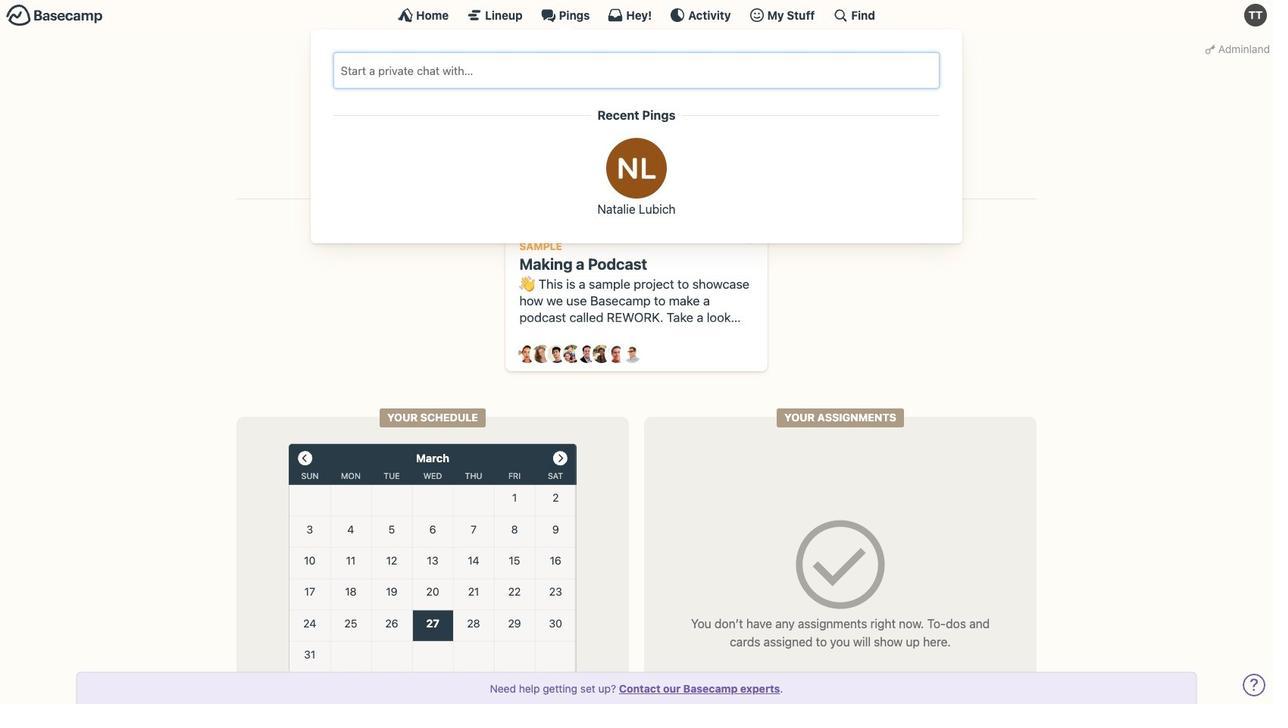 Task type: vqa. For each thing, say whether or not it's contained in the screenshot.
the account
no



Task type: describe. For each thing, give the bounding box(es) containing it.
steve marsh image
[[608, 345, 626, 363]]

switch accounts image
[[6, 4, 103, 27]]

victor cooper image
[[623, 345, 641, 363]]

jennifer young image
[[563, 345, 581, 363]]

josh fiske image
[[578, 345, 596, 363]]

nicole katz image
[[593, 345, 611, 363]]

cheryl walters image
[[533, 345, 552, 363]]



Task type: locate. For each thing, give the bounding box(es) containing it.
keyboard shortcut: ⌘ + / image
[[834, 8, 849, 23]]

annie bryan image
[[518, 345, 537, 363]]

terry turtle image
[[1245, 4, 1268, 27]]

Start a private chat with… text field
[[340, 59, 934, 82]]

natalie lubich image
[[607, 138, 667, 199]]

main element
[[0, 0, 1274, 244]]

jared davis image
[[548, 345, 567, 363]]



